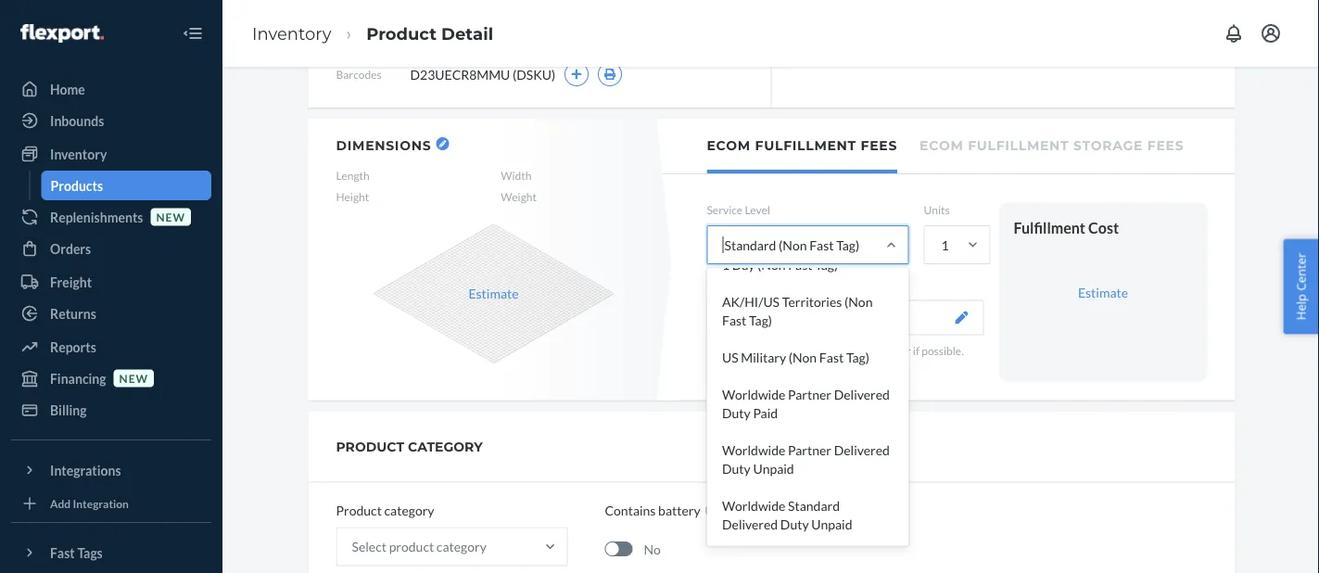 Task type: locate. For each thing, give the bounding box(es) containing it.
ecom fulfillment storage fees tab
[[920, 119, 1185, 170]]

2 worldwide from the top
[[722, 442, 785, 458]]

0 vertical spatial unpaid
[[753, 461, 794, 476]]

ecom up 'units'
[[920, 138, 964, 153]]

1 horizontal spatial fees
[[1148, 138, 1185, 153]]

a up products
[[784, 343, 789, 357]]

2 partner from the top
[[788, 442, 831, 458]]

2 vertical spatial delivered
[[722, 516, 778, 532]]

worldwide down paid
[[722, 442, 785, 458]]

d23uecr8mmu
[[410, 66, 510, 82]]

product detail link
[[366, 23, 493, 43]]

1 vertical spatial 1
[[722, 257, 730, 272]]

integrations button
[[11, 455, 211, 485]]

delivered inside "worldwide standard delivered duty unpaid"
[[722, 516, 778, 532]]

3 worldwide from the top
[[722, 498, 785, 513]]

1 horizontal spatial ship
[[840, 359, 860, 373]]

1 horizontal spatial a
[[874, 359, 879, 373]]

estimate for estimate link
[[1079, 284, 1129, 300]]

product
[[366, 23, 437, 43], [336, 503, 382, 518]]

duty inside worldwide partner delivered duty unpaid
[[722, 461, 750, 476]]

1 vertical spatial in
[[863, 359, 872, 373]]

delivered for worldwide partner delivered duty unpaid
[[834, 442, 890, 458]]

(non for us military (non fast tag)
[[789, 349, 817, 365]]

worldwide
[[722, 386, 785, 402], [722, 442, 785, 458], [722, 498, 785, 513]]

1 worldwide from the top
[[722, 386, 785, 402]]

inventory link
[[252, 23, 332, 43], [11, 139, 211, 169]]

0 vertical spatial worldwide
[[722, 386, 785, 402]]

open account menu image
[[1260, 22, 1283, 45]]

worldwide for worldwide partner delivered duty unpaid
[[722, 442, 785, 458]]

partner down worldwide partner delivered duty paid
[[788, 442, 831, 458]]

1 horizontal spatial category
[[437, 539, 487, 555]]

help
[[1293, 294, 1310, 320]]

tag) right or
[[846, 349, 869, 365]]

duty left paid
[[722, 405, 750, 421]]

in down bubble
[[863, 359, 872, 373]]

freight link
[[11, 267, 211, 297]]

1 vertical spatial new
[[119, 371, 148, 385]]

service level element
[[707, 225, 909, 546]]

fulfillment up level
[[755, 138, 857, 153]]

category up product
[[384, 503, 434, 518]]

1 vertical spatial a
[[874, 359, 879, 373]]

duty up "worldwide standard delivered duty unpaid"
[[722, 461, 750, 476]]

tag) inside ak/hi/us territories (non fast tag)
[[749, 312, 772, 328]]

tag)
[[837, 237, 860, 253], [815, 257, 838, 272], [749, 312, 772, 328], [846, 349, 869, 365]]

products link
[[41, 171, 211, 200]]

freight
[[50, 274, 92, 290]]

estimate for "estimate" button
[[469, 285, 519, 301]]

new
[[156, 210, 185, 223], [119, 371, 148, 385]]

fast down ak/hi/us at bottom
[[722, 312, 746, 328]]

0 vertical spatial inventory
[[252, 23, 332, 43]]

partner inside worldwide partner delivered duty paid
[[788, 386, 831, 402]]

0 horizontal spatial ecom
[[707, 138, 751, 153]]

product for product detail
[[366, 23, 437, 43]]

delivered down box. on the bottom
[[834, 386, 890, 402]]

delivered down worldwide partner delivered duty paid
[[834, 442, 890, 458]]

2 vertical spatial duty
[[780, 516, 809, 532]]

1 horizontal spatial estimate
[[1079, 284, 1129, 300]]

unpaid down worldwide partner delivered duty unpaid
[[811, 516, 852, 532]]

a left box. on the bottom
[[874, 359, 879, 373]]

returns link
[[11, 299, 211, 328]]

breadcrumbs navigation
[[237, 6, 508, 60]]

0 horizontal spatial 1
[[722, 257, 730, 272]]

unpaid inside "worldwide standard delivered duty unpaid"
[[811, 516, 852, 532]]

2 ecom from the left
[[920, 138, 964, 153]]

ship
[[750, 343, 770, 357], [840, 359, 860, 373]]

1 vertical spatial category
[[437, 539, 487, 555]]

partner inside worldwide partner delivered duty unpaid
[[788, 442, 831, 458]]

worldwide inside worldwide partner delivered duty paid
[[722, 386, 785, 402]]

dimensions
[[336, 137, 432, 153]]

fast inside ak/hi/us territories (non fast tag)
[[722, 312, 746, 328]]

ecom fulfillment fees
[[707, 138, 898, 153]]

delivered
[[834, 386, 890, 402], [834, 442, 890, 458], [722, 516, 778, 532]]

1 horizontal spatial 1
[[942, 237, 949, 253]]

1 horizontal spatial in
[[863, 359, 872, 373]]

1 vertical spatial partner
[[788, 442, 831, 458]]

standard inside "worldwide standard delivered duty unpaid"
[[788, 498, 840, 513]]

category
[[408, 439, 483, 454]]

1 horizontal spatial standard
[[788, 498, 840, 513]]

0 vertical spatial delivered
[[834, 386, 890, 402]]

0 horizontal spatial new
[[119, 371, 148, 385]]

worldwide for worldwide standard delivered duty unpaid
[[722, 498, 785, 513]]

ship down bubble
[[840, 359, 860, 373]]

inbounds link
[[11, 106, 211, 135]]

(non inside ak/hi/us territories (non fast tag)
[[844, 294, 873, 309]]

flexport recommended
[[723, 310, 859, 325]]

unpaid up "worldwide standard delivered duty unpaid"
[[753, 461, 794, 476]]

1 horizontal spatial inventory link
[[252, 23, 332, 43]]

1 vertical spatial duty
[[722, 461, 750, 476]]

product
[[336, 439, 404, 454]]

1 horizontal spatial ecom
[[920, 138, 964, 153]]

worldwide down worldwide partner delivered duty unpaid
[[722, 498, 785, 513]]

duty inside worldwide partner delivered duty paid
[[722, 405, 750, 421]]

1 vertical spatial standard
[[788, 498, 840, 513]]

1 vertical spatial unpaid
[[811, 516, 852, 532]]

fast down standard (non fast tag) on the top right of page
[[788, 257, 812, 272]]

level
[[745, 203, 771, 217]]

1 fees from the left
[[861, 138, 898, 153]]

fast
[[810, 237, 834, 253], [788, 257, 812, 272], [722, 312, 746, 328], [819, 349, 844, 365], [50, 545, 75, 561]]

unpaid for partner
[[753, 461, 794, 476]]

home
[[50, 81, 85, 97]]

ecom up service
[[707, 138, 751, 153]]

product up select
[[336, 503, 382, 518]]

ecom fulfillment storage fees
[[920, 138, 1185, 153]]

0 horizontal spatial fees
[[861, 138, 898, 153]]

tag) down standard (non fast tag) on the top right of page
[[815, 257, 838, 272]]

1 horizontal spatial unpaid
[[811, 516, 852, 532]]

0 vertical spatial standard
[[725, 237, 777, 253]]

standard
[[725, 237, 777, 253], [788, 498, 840, 513]]

unpaid inside worldwide partner delivered duty unpaid
[[753, 461, 794, 476]]

0 horizontal spatial a
[[784, 343, 789, 357]]

(non for 1 day (non fast tag)
[[757, 257, 785, 272]]

delivered for worldwide partner delivered duty paid
[[834, 386, 890, 402]]

product up barcodes
[[366, 23, 437, 43]]

delivered inside worldwide partner delivered duty paid
[[834, 386, 890, 402]]

product for product category
[[336, 503, 382, 518]]

unpaid for standard
[[811, 516, 852, 532]]

orders link
[[11, 234, 211, 263]]

fast for day
[[788, 257, 812, 272]]

ecom
[[707, 138, 751, 153], [920, 138, 964, 153]]

partner for unpaid
[[788, 442, 831, 458]]

1 vertical spatial worldwide
[[722, 442, 785, 458]]

worldwide up paid
[[722, 386, 785, 402]]

fast tags button
[[11, 538, 211, 568]]

1 vertical spatial inventory
[[50, 146, 107, 162]]

standard down worldwide partner delivered duty unpaid
[[788, 498, 840, 513]]

new down reports link at the left
[[119, 371, 148, 385]]

ship right to
[[750, 343, 770, 357]]

estimate link
[[1079, 284, 1129, 300]]

0 vertical spatial category
[[384, 503, 434, 518]]

0 vertical spatial duty
[[722, 405, 750, 421]]

in
[[772, 343, 781, 357], [863, 359, 872, 373]]

duty
[[722, 405, 750, 421], [722, 461, 750, 476], [780, 516, 809, 532]]

bubble
[[845, 343, 878, 357]]

0 horizontal spatial ship
[[750, 343, 770, 357]]

unpaid
[[753, 461, 794, 476], [811, 516, 852, 532]]

financing
[[50, 371, 106, 386]]

delivered right battery
[[722, 516, 778, 532]]

0 horizontal spatial inventory
[[50, 146, 107, 162]]

barcodes
[[336, 67, 382, 81]]

1 vertical spatial delivered
[[834, 442, 890, 458]]

fulfillment
[[755, 138, 857, 153], [968, 138, 1070, 153], [1014, 218, 1086, 236]]

likely
[[707, 343, 736, 357]]

product inside breadcrumbs navigation
[[366, 23, 437, 43]]

1 horizontal spatial inventory
[[252, 23, 332, 43]]

tag) for 1 day (non fast tag)
[[815, 257, 838, 272]]

1 day (non fast tag)
[[722, 257, 838, 272]]

ecom fulfillment fees tab
[[707, 119, 898, 173]]

reports link
[[11, 332, 211, 362]]

0 horizontal spatial inventory link
[[11, 139, 211, 169]]

0 vertical spatial inventory link
[[252, 23, 332, 43]]

add integration
[[50, 497, 129, 510]]

a
[[784, 343, 789, 357], [874, 359, 879, 373]]

0 horizontal spatial estimate
[[469, 285, 519, 301]]

fast right will
[[819, 349, 844, 365]]

military
[[741, 349, 786, 365]]

1 down 'units'
[[942, 237, 949, 253]]

ak/hi/us
[[722, 294, 780, 309]]

0 vertical spatial new
[[156, 210, 185, 223]]

worldwide inside "worldwide standard delivered duty unpaid"
[[722, 498, 785, 513]]

fast for military
[[819, 349, 844, 365]]

delivered inside worldwide partner delivered duty unpaid
[[834, 442, 890, 458]]

1 inside service level element
[[722, 257, 730, 272]]

inventory
[[252, 23, 332, 43], [50, 146, 107, 162]]

duty inside "worldwide standard delivered duty unpaid"
[[780, 516, 809, 532]]

2 vertical spatial worldwide
[[722, 498, 785, 513]]

partner
[[788, 386, 831, 402], [788, 442, 831, 458]]

1 left the day at the top right of the page
[[722, 257, 730, 272]]

home link
[[11, 74, 211, 104]]

0 vertical spatial partner
[[788, 386, 831, 402]]

duty for worldwide partner delivered duty paid
[[722, 405, 750, 421]]

storage
[[1074, 138, 1144, 153]]

1 partner from the top
[[788, 386, 831, 402]]

fulfillment left storage
[[968, 138, 1070, 153]]

1 horizontal spatial new
[[156, 210, 185, 223]]

partner down will
[[788, 386, 831, 402]]

worldwide inside worldwide partner delivered duty unpaid
[[722, 442, 785, 458]]

tag) down ak/hi/us at bottom
[[749, 312, 772, 328]]

0 vertical spatial 1
[[942, 237, 949, 253]]

fast left tags
[[50, 545, 75, 561]]

flexport
[[723, 310, 771, 325]]

new down products link
[[156, 210, 185, 223]]

category right product
[[437, 539, 487, 555]]

in up products
[[772, 343, 781, 357]]

estimate
[[1079, 284, 1129, 300], [469, 285, 519, 301]]

help center button
[[1284, 239, 1320, 334]]

duty down worldwide partner delivered duty unpaid
[[780, 516, 809, 532]]

1 ecom from the left
[[707, 138, 751, 153]]

1 vertical spatial product
[[336, 503, 382, 518]]

tab list
[[663, 119, 1236, 174]]

0 horizontal spatial unpaid
[[753, 461, 794, 476]]

1 vertical spatial inventory link
[[11, 139, 211, 169]]

0 vertical spatial in
[[772, 343, 781, 357]]

partner for paid
[[788, 386, 831, 402]]

standard up the day at the top right of the page
[[725, 237, 777, 253]]

0 vertical spatial product
[[366, 23, 437, 43]]



Task type: vqa. For each thing, say whether or not it's contained in the screenshot.
results
no



Task type: describe. For each thing, give the bounding box(es) containing it.
contains battery
[[605, 503, 701, 518]]

inventory inside breadcrumbs navigation
[[252, 23, 332, 43]]

fast tags
[[50, 545, 103, 561]]

standard (non fast tag)
[[725, 237, 860, 253]]

flexport logo image
[[20, 24, 104, 43]]

will
[[793, 359, 811, 373]]

service
[[707, 203, 743, 217]]

weight
[[501, 190, 537, 204]]

orders
[[50, 241, 91, 256]]

0 vertical spatial a
[[784, 343, 789, 357]]

reports
[[50, 339, 96, 355]]

d23uecr8mmu (dsku)
[[410, 66, 556, 82]]

add
[[50, 497, 71, 510]]

packaging
[[707, 277, 756, 291]]

help center
[[1293, 253, 1310, 320]]

possible.
[[922, 343, 964, 357]]

1 for 1 day (non fast tag)
[[722, 257, 730, 272]]

products
[[51, 178, 103, 193]]

replenishments
[[50, 209, 143, 225]]

fulfillment for storage
[[968, 138, 1070, 153]]

open notifications image
[[1223, 22, 1246, 45]]

select
[[352, 539, 387, 555]]

0 vertical spatial ship
[[750, 343, 770, 357]]

cost
[[1089, 218, 1120, 236]]

worldwide partner delivered duty paid
[[722, 386, 890, 421]]

product category
[[336, 503, 434, 518]]

to
[[738, 343, 748, 357]]

billing link
[[11, 395, 211, 425]]

products
[[748, 359, 791, 373]]

fulfillment for fees
[[755, 138, 857, 153]]

new for financing
[[119, 371, 148, 385]]

units
[[924, 203, 950, 217]]

(non for ak/hi/us territories (non fast tag)
[[844, 294, 873, 309]]

length
[[336, 169, 370, 182]]

product detail
[[366, 23, 493, 43]]

tags
[[77, 545, 103, 561]]

0 horizontal spatial category
[[384, 503, 434, 518]]

ak/hi/us territories (non fast tag)
[[722, 294, 873, 328]]

ecom for ecom fulfillment fees
[[707, 138, 751, 153]]

tag) for us military (non fast tag)
[[846, 349, 869, 365]]

tab list containing ecom fulfillment fees
[[663, 119, 1236, 174]]

no
[[644, 541, 661, 557]]

tag) for ak/hi/us territories (non fast tag)
[[749, 312, 772, 328]]

fulfillment cost
[[1014, 218, 1120, 236]]

duty for worldwide standard delivered duty unpaid
[[780, 516, 809, 532]]

inbounds
[[50, 113, 104, 128]]

service level
[[707, 203, 771, 217]]

inventory link inside breadcrumbs navigation
[[252, 23, 332, 43]]

returns
[[50, 306, 96, 321]]

us
[[722, 349, 738, 365]]

worldwide for worldwide partner delivered duty paid
[[722, 386, 785, 402]]

width
[[501, 169, 532, 182]]

product
[[389, 539, 434, 555]]

fast inside dropdown button
[[50, 545, 75, 561]]

integration
[[73, 497, 129, 510]]

plus image
[[571, 69, 583, 80]]

add integration link
[[11, 492, 211, 515]]

worldwide standard delivered duty unpaid
[[722, 498, 852, 532]]

pen image
[[956, 311, 969, 324]]

contains
[[605, 503, 656, 518]]

or
[[832, 343, 843, 357]]

(dsku)
[[513, 66, 556, 82]]

print image
[[604, 69, 617, 80]]

fast for territories
[[722, 312, 746, 328]]

select product category
[[352, 539, 487, 555]]

flexport recommended button
[[707, 300, 984, 335]]

billing
[[50, 402, 87, 418]]

likely
[[813, 359, 838, 373]]

estimate button
[[469, 284, 519, 303]]

heavier
[[707, 359, 746, 373]]

center
[[1293, 253, 1310, 291]]

worldwide partner delivered duty unpaid
[[722, 442, 890, 476]]

likely to ship in a polybag or bubble mailer if possible. heavier products will likely ship in a box.
[[707, 343, 964, 373]]

2 fees from the left
[[1148, 138, 1185, 153]]

battery
[[659, 503, 701, 518]]

0 horizontal spatial standard
[[725, 237, 777, 253]]

0 horizontal spatial in
[[772, 343, 781, 357]]

product category
[[336, 439, 483, 454]]

recommended
[[774, 310, 859, 325]]

integrations
[[50, 462, 121, 478]]

detail
[[442, 23, 493, 43]]

us military (non fast tag)
[[722, 349, 869, 365]]

fulfillment left cost on the right of page
[[1014, 218, 1086, 236]]

polybag
[[791, 343, 830, 357]]

duty for worldwide partner delivered duty unpaid
[[722, 461, 750, 476]]

if
[[913, 343, 920, 357]]

delivered for worldwide standard delivered duty unpaid
[[722, 516, 778, 532]]

height
[[336, 190, 369, 204]]

box.
[[881, 359, 902, 373]]

ecom for ecom fulfillment storage fees
[[920, 138, 964, 153]]

tag) up 'territories'
[[837, 237, 860, 253]]

new for replenishments
[[156, 210, 185, 223]]

paid
[[753, 405, 778, 421]]

territories
[[782, 294, 842, 309]]

fast up 1 day (non fast tag)
[[810, 237, 834, 253]]

pencil alt image
[[439, 140, 446, 147]]

close navigation image
[[182, 22, 204, 45]]

day
[[732, 257, 755, 272]]

1 for 1
[[942, 237, 949, 253]]

1 vertical spatial ship
[[840, 359, 860, 373]]

mailer
[[880, 343, 911, 357]]



